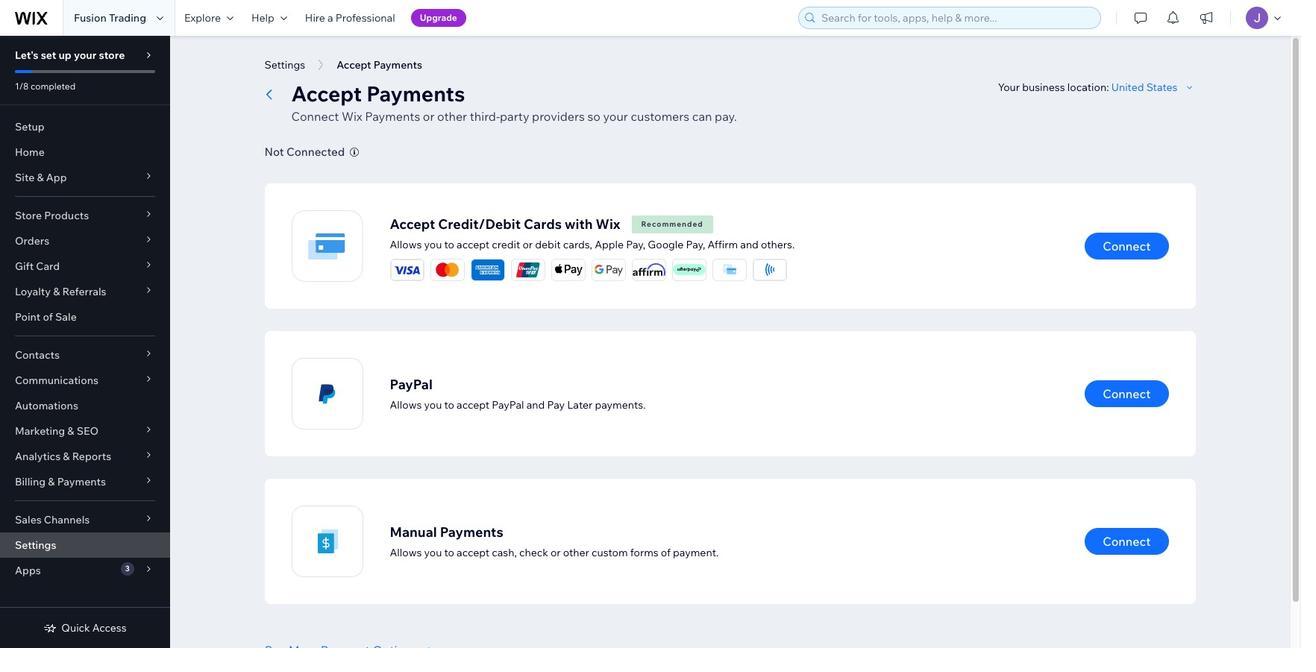 Task type: vqa. For each thing, say whether or not it's contained in the screenshot.
Connect button for Manual Payments
yes



Task type: describe. For each thing, give the bounding box(es) containing it.
later
[[567, 398, 593, 411]]

hire
[[305, 11, 325, 25]]

credit/debit
[[438, 215, 521, 232]]

home link
[[0, 140, 170, 165]]

visa image
[[391, 259, 423, 280]]

settings button
[[257, 54, 313, 76]]

analytics & reports
[[15, 450, 111, 463]]

1/8
[[15, 81, 29, 92]]

your
[[998, 81, 1020, 94]]

connect for allows you to accept cash, check or other custom forms of payment.
[[1103, 534, 1151, 549]]

custom
[[592, 546, 628, 559]]

1 horizontal spatial pay
[[626, 238, 643, 251]]

affirm image
[[632, 263, 665, 276]]

accept payments connect wix payments or other third-party providers so your customers can pay.
[[291, 81, 737, 124]]

setup
[[15, 120, 45, 134]]

communications button
[[0, 368, 170, 393]]

settings for settings 'link'
[[15, 539, 56, 552]]

upgrade button
[[411, 9, 466, 27]]

1 vertical spatial wix
[[596, 215, 620, 232]]

& for loyalty
[[53, 285, 60, 298]]

connect inside accept payments connect wix payments or other third-party providers so your customers can pay.
[[291, 109, 339, 124]]

sale
[[55, 310, 77, 324]]

hire a professional
[[305, 11, 395, 25]]

site & app
[[15, 171, 67, 184]]

not connected
[[264, 145, 345, 159]]

wix inside accept payments connect wix payments or other third-party providers so your customers can pay.
[[342, 109, 362, 124]]

3
[[125, 564, 130, 574]]

store
[[99, 48, 125, 62]]

contacts button
[[0, 342, 170, 368]]

customers
[[631, 109, 690, 124]]

tap to pay on mobile image
[[753, 259, 786, 280]]

card
[[36, 260, 60, 273]]

amex image
[[471, 259, 504, 280]]

connect button for manual payments
[[1085, 528, 1169, 555]]

or for you
[[523, 238, 533, 251]]

others.
[[761, 238, 795, 251]]

let's
[[15, 48, 38, 62]]

settings link
[[0, 533, 170, 558]]

apple pay image
[[552, 259, 585, 280]]

pay inside paypal allows you to accept paypal and pay later payments.
[[547, 398, 565, 411]]

accept for payments
[[291, 81, 362, 107]]

1 you from the top
[[424, 238, 442, 251]]

your inside accept payments connect wix payments or other third-party providers so your customers can pay.
[[603, 109, 628, 124]]

connected
[[286, 145, 345, 159]]

sales
[[15, 513, 42, 527]]

point of sale link
[[0, 304, 170, 330]]

marketing & seo
[[15, 425, 99, 438]]

& for billing
[[48, 475, 55, 489]]

hire a professional link
[[296, 0, 404, 36]]

let's set up your store
[[15, 48, 125, 62]]

analytics & reports button
[[0, 444, 170, 469]]

a
[[328, 11, 333, 25]]

pay.
[[715, 109, 737, 124]]

affirm
[[708, 238, 738, 251]]

party
[[500, 109, 529, 124]]

set
[[41, 48, 56, 62]]

1/8 completed
[[15, 81, 76, 92]]

google pay image
[[592, 259, 625, 280]]

accept for credit/debit
[[390, 215, 435, 232]]

site & app button
[[0, 165, 170, 190]]

manual payments allows you to accept cash, check or other custom forms of payment.
[[390, 523, 719, 559]]

loyalty
[[15, 285, 51, 298]]

cards,
[[563, 238, 592, 251]]

app
[[46, 171, 67, 184]]

united states
[[1111, 81, 1178, 94]]

check
[[519, 546, 548, 559]]

& for site
[[37, 171, 44, 184]]

other inside accept payments connect wix payments or other third-party providers so your customers can pay.
[[437, 109, 467, 124]]

up
[[59, 48, 72, 62]]

orders
[[15, 234, 49, 248]]

payments inside dropdown button
[[57, 475, 106, 489]]

third-
[[470, 109, 500, 124]]

of inside "point of sale" link
[[43, 310, 53, 324]]

sales channels button
[[0, 507, 170, 533]]

payment.
[[673, 546, 719, 559]]

accept inside manual payments allows you to accept cash, check or other custom forms of payment.
[[457, 546, 489, 559]]

united states button
[[1111, 81, 1196, 94]]

cash,
[[492, 546, 517, 559]]

can
[[692, 109, 712, 124]]

cards
[[524, 215, 562, 232]]

other inside manual payments allows you to accept cash, check or other custom forms of payment.
[[563, 546, 589, 559]]

explore
[[184, 11, 221, 25]]

loyalty & referrals
[[15, 285, 106, 298]]

location:
[[1067, 81, 1109, 94]]

channels
[[44, 513, 90, 527]]

setup link
[[0, 114, 170, 140]]

contacts
[[15, 348, 60, 362]]

connect button for paypal
[[1085, 380, 1169, 407]]

automations
[[15, 399, 78, 413]]

providers
[[532, 109, 585, 124]]

sales channels
[[15, 513, 90, 527]]

help button
[[242, 0, 296, 36]]

point of sale
[[15, 310, 77, 324]]

business
[[1022, 81, 1065, 94]]

professional
[[336, 11, 395, 25]]

automations link
[[0, 393, 170, 419]]



Task type: locate. For each thing, give the bounding box(es) containing it.
or right check
[[551, 546, 561, 559]]

1 vertical spatial and
[[526, 398, 545, 411]]

your business location:
[[998, 81, 1111, 94]]

1 vertical spatial accept
[[390, 215, 435, 232]]

, left google
[[643, 238, 645, 251]]

google
[[648, 238, 684, 251]]

sidebar element
[[0, 36, 170, 648]]

accept inside accept payments connect wix payments or other third-party providers so your customers can pay.
[[291, 81, 362, 107]]

or inside accept payments connect wix payments or other third-party providers so your customers can pay.
[[423, 109, 435, 124]]

united
[[1111, 81, 1144, 94]]

3 allows from the top
[[390, 546, 422, 559]]

2 vertical spatial allows
[[390, 546, 422, 559]]

1 horizontal spatial of
[[661, 546, 671, 559]]

credit
[[492, 238, 520, 251]]

& for marketing
[[67, 425, 74, 438]]

orders button
[[0, 228, 170, 254]]

payments.
[[595, 398, 646, 411]]

2 to from the top
[[444, 398, 454, 411]]

to inside paypal allows you to accept paypal and pay later payments.
[[444, 398, 454, 411]]

2 vertical spatial connect button
[[1085, 528, 1169, 555]]

2 you from the top
[[424, 398, 442, 411]]

0 horizontal spatial paypal
[[390, 376, 433, 393]]

to inside manual payments allows you to accept cash, check or other custom forms of payment.
[[444, 546, 454, 559]]

1 horizontal spatial accept
[[390, 215, 435, 232]]

1 horizontal spatial paypal
[[492, 398, 524, 411]]

other
[[437, 109, 467, 124], [563, 546, 589, 559]]

0 horizontal spatial wix
[[342, 109, 362, 124]]

& for analytics
[[63, 450, 70, 463]]

connect
[[291, 109, 339, 124], [1103, 239, 1151, 254], [1103, 386, 1151, 401], [1103, 534, 1151, 549]]

paypal
[[390, 376, 433, 393], [492, 398, 524, 411]]

2 vertical spatial to
[[444, 546, 454, 559]]

1 vertical spatial of
[[661, 546, 671, 559]]

&
[[37, 171, 44, 184], [53, 285, 60, 298], [67, 425, 74, 438], [63, 450, 70, 463], [48, 475, 55, 489]]

1 vertical spatial paypal
[[492, 398, 524, 411]]

2 vertical spatial or
[[551, 546, 561, 559]]

other left "third-" on the top left
[[437, 109, 467, 124]]

1 vertical spatial other
[[563, 546, 589, 559]]

communications
[[15, 374, 99, 387]]

accept credit/debit cards with wix
[[390, 215, 620, 232]]

not
[[264, 145, 284, 159]]

1 vertical spatial you
[[424, 398, 442, 411]]

seo
[[77, 425, 99, 438]]

your right "up"
[[74, 48, 96, 62]]

connect button
[[1085, 233, 1169, 260], [1085, 380, 1169, 407], [1085, 528, 1169, 555]]

so
[[587, 109, 601, 124]]

0 vertical spatial settings
[[264, 58, 305, 72]]

0 vertical spatial or
[[423, 109, 435, 124]]

0 horizontal spatial accept
[[291, 81, 362, 107]]

connect for allows you to accept credit or debit cards,
[[1103, 239, 1151, 254]]

& left seo
[[67, 425, 74, 438]]

and inside paypal allows you to accept paypal and pay later payments.
[[526, 398, 545, 411]]

home
[[15, 145, 45, 159]]

2 horizontal spatial pay
[[686, 238, 703, 251]]

1 to from the top
[[444, 238, 454, 251]]

settings inside button
[[264, 58, 305, 72]]

your
[[74, 48, 96, 62], [603, 109, 628, 124]]

or for payments
[[423, 109, 435, 124]]

settings down sales
[[15, 539, 56, 552]]

debit
[[535, 238, 561, 251]]

0 horizontal spatial ,
[[643, 238, 645, 251]]

of
[[43, 310, 53, 324], [661, 546, 671, 559]]

1 horizontal spatial and
[[740, 238, 759, 251]]

0 vertical spatial accept
[[457, 238, 489, 251]]

1 horizontal spatial settings
[[264, 58, 305, 72]]

pay right apple
[[626, 238, 643, 251]]

apps
[[15, 564, 41, 577]]

0 vertical spatial of
[[43, 310, 53, 324]]

billing & payments
[[15, 475, 106, 489]]

pay left later
[[547, 398, 565, 411]]

connect for allows you to accept paypal and pay later payments.
[[1103, 386, 1151, 401]]

fusion trading
[[74, 11, 146, 25]]

point
[[15, 310, 41, 324]]

with
[[565, 215, 593, 232]]

1 vertical spatial your
[[603, 109, 628, 124]]

settings
[[264, 58, 305, 72], [15, 539, 56, 552]]

manual
[[390, 523, 437, 541]]

recommended
[[641, 219, 703, 229]]

accept inside paypal allows you to accept paypal and pay later payments.
[[457, 398, 489, 411]]

accept
[[291, 81, 362, 107], [390, 215, 435, 232]]

0 horizontal spatial or
[[423, 109, 435, 124]]

marketing & seo button
[[0, 419, 170, 444]]

0 horizontal spatial other
[[437, 109, 467, 124]]

1 horizontal spatial or
[[523, 238, 533, 251]]

0 vertical spatial allows
[[390, 238, 422, 251]]

1 allows from the top
[[390, 238, 422, 251]]

settings inside 'link'
[[15, 539, 56, 552]]

allows you to accept credit or debit cards, apple pay , google pay , affirm and others.
[[390, 238, 795, 251]]

or
[[423, 109, 435, 124], [523, 238, 533, 251], [551, 546, 561, 559]]

3 to from the top
[[444, 546, 454, 559]]

0 horizontal spatial settings
[[15, 539, 56, 552]]

your right so
[[603, 109, 628, 124]]

or inside manual payments allows you to accept cash, check or other custom forms of payment.
[[551, 546, 561, 559]]

2 , from the left
[[703, 238, 705, 251]]

fusion
[[74, 11, 107, 25]]

& right "billing"
[[48, 475, 55, 489]]

& inside popup button
[[63, 450, 70, 463]]

Search for tools, apps, help & more... field
[[817, 7, 1096, 28]]

chinaunionpay image
[[511, 259, 544, 280]]

and left later
[[526, 398, 545, 411]]

store products
[[15, 209, 89, 222]]

accept
[[457, 238, 489, 251], [457, 398, 489, 411], [457, 546, 489, 559]]

2 accept from the top
[[457, 398, 489, 411]]

& inside dropdown button
[[48, 475, 55, 489]]

analytics
[[15, 450, 61, 463]]

help
[[251, 11, 274, 25]]

0 vertical spatial paypal
[[390, 376, 433, 393]]

and
[[740, 238, 759, 251], [526, 398, 545, 411]]

3 connect button from the top
[[1085, 528, 1169, 555]]

2 vertical spatial accept
[[457, 546, 489, 559]]

0 vertical spatial and
[[740, 238, 759, 251]]

0 vertical spatial wix
[[342, 109, 362, 124]]

site
[[15, 171, 35, 184]]

referrals
[[62, 285, 106, 298]]

mastercard image
[[431, 259, 464, 280]]

pay up afterpay icon
[[686, 238, 703, 251]]

and right affirm
[[740, 238, 759, 251]]

wix up "connected"
[[342, 109, 362, 124]]

payments inside manual payments allows you to accept cash, check or other custom forms of payment.
[[440, 523, 503, 541]]

billing
[[15, 475, 46, 489]]

1 vertical spatial or
[[523, 238, 533, 251]]

afterpay image
[[673, 264, 705, 275]]

0 horizontal spatial pay
[[547, 398, 565, 411]]

gift card
[[15, 260, 60, 273]]

1 accept from the top
[[457, 238, 489, 251]]

completed
[[31, 81, 76, 92]]

1 horizontal spatial wix
[[596, 215, 620, 232]]

of right forms
[[661, 546, 671, 559]]

2 allows from the top
[[390, 398, 422, 411]]

2 horizontal spatial or
[[551, 546, 561, 559]]

settings down the help button in the top left of the page
[[264, 58, 305, 72]]

, left affirm
[[703, 238, 705, 251]]

paypal allows you to accept paypal and pay later payments.
[[390, 376, 646, 411]]

billing & payments button
[[0, 469, 170, 495]]

,
[[643, 238, 645, 251], [703, 238, 705, 251]]

3 you from the top
[[424, 546, 442, 559]]

& right site
[[37, 171, 44, 184]]

wix
[[342, 109, 362, 124], [596, 215, 620, 232]]

other left 'custom'
[[563, 546, 589, 559]]

0 vertical spatial you
[[424, 238, 442, 251]]

0 vertical spatial to
[[444, 238, 454, 251]]

& right loyalty on the left
[[53, 285, 60, 298]]

store products button
[[0, 203, 170, 228]]

of inside manual payments allows you to accept cash, check or other custom forms of payment.
[[661, 546, 671, 559]]

3 accept from the top
[[457, 546, 489, 559]]

quick access button
[[44, 621, 127, 635]]

you inside paypal allows you to accept paypal and pay later payments.
[[424, 398, 442, 411]]

0 vertical spatial connect button
[[1085, 233, 1169, 260]]

2 vertical spatial you
[[424, 546, 442, 559]]

1 vertical spatial to
[[444, 398, 454, 411]]

0 horizontal spatial and
[[526, 398, 545, 411]]

quick
[[61, 621, 90, 635]]

wix up apple
[[596, 215, 620, 232]]

marketing
[[15, 425, 65, 438]]

1 vertical spatial accept
[[457, 398, 489, 411]]

of left sale
[[43, 310, 53, 324]]

1 horizontal spatial ,
[[703, 238, 705, 251]]

or left "third-" on the top left
[[423, 109, 435, 124]]

1 horizontal spatial your
[[603, 109, 628, 124]]

reports
[[72, 450, 111, 463]]

0 horizontal spatial your
[[74, 48, 96, 62]]

wix point of sale image
[[719, 259, 740, 280]]

accept down settings button
[[291, 81, 362, 107]]

1 vertical spatial settings
[[15, 539, 56, 552]]

pay
[[626, 238, 643, 251], [686, 238, 703, 251], [547, 398, 565, 411]]

allows inside manual payments allows you to accept cash, check or other custom forms of payment.
[[390, 546, 422, 559]]

0 vertical spatial your
[[74, 48, 96, 62]]

1 horizontal spatial other
[[563, 546, 589, 559]]

quick access
[[61, 621, 127, 635]]

upgrade
[[420, 12, 457, 23]]

loyalty & referrals button
[[0, 279, 170, 304]]

2 connect button from the top
[[1085, 380, 1169, 407]]

or left debit
[[523, 238, 533, 251]]

settings for settings button
[[264, 58, 305, 72]]

1 , from the left
[[643, 238, 645, 251]]

apple
[[595, 238, 624, 251]]

you inside manual payments allows you to accept cash, check or other custom forms of payment.
[[424, 546, 442, 559]]

allows inside paypal allows you to accept paypal and pay later payments.
[[390, 398, 422, 411]]

1 vertical spatial connect button
[[1085, 380, 1169, 407]]

0 vertical spatial other
[[437, 109, 467, 124]]

& left reports
[[63, 450, 70, 463]]

0 horizontal spatial of
[[43, 310, 53, 324]]

1 connect button from the top
[[1085, 233, 1169, 260]]

your inside 'sidebar' element
[[74, 48, 96, 62]]

trading
[[109, 11, 146, 25]]

0 vertical spatial accept
[[291, 81, 362, 107]]

1 vertical spatial allows
[[390, 398, 422, 411]]

access
[[92, 621, 127, 635]]

accept up visa icon
[[390, 215, 435, 232]]



